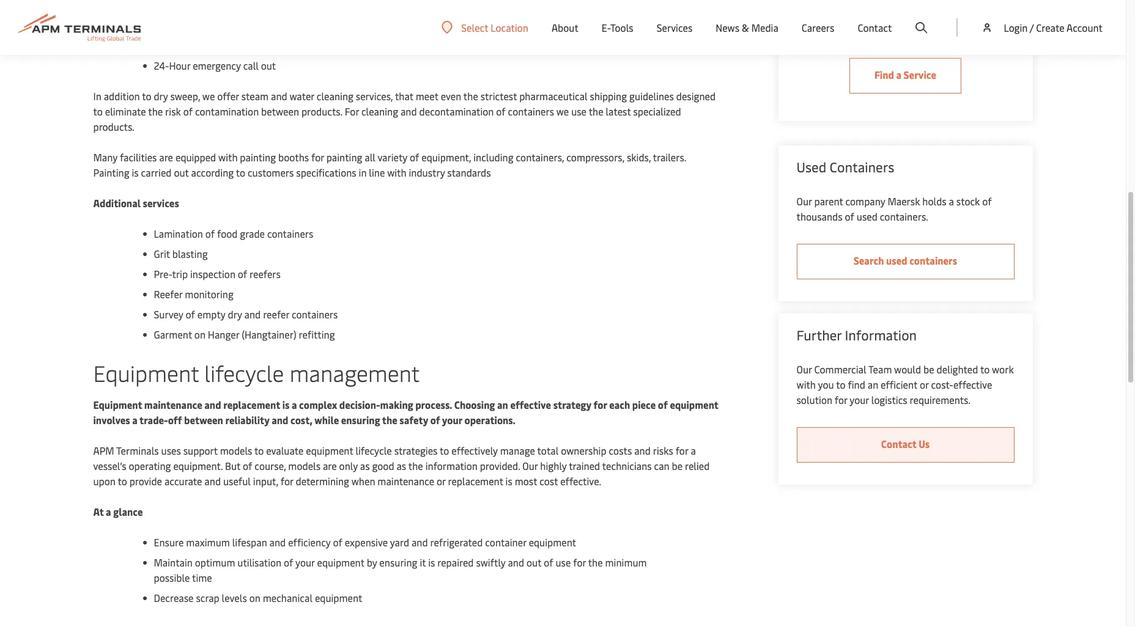 Task type: vqa. For each thing, say whether or not it's contained in the screenshot.
operating
yes



Task type: describe. For each thing, give the bounding box(es) containing it.
1 as from the left
[[360, 459, 370, 473]]

1 vertical spatial on
[[249, 591, 260, 605]]

further
[[797, 326, 842, 345]]

use inside maintain optimum utilisation of your equipment by ensuring it is repaired swiftly and out of use for the minimum possible time
[[556, 556, 571, 569]]

of left "food"
[[205, 227, 215, 240]]

containers,
[[516, 150, 564, 164]]

container
[[485, 536, 526, 549]]

used containers
[[797, 158, 894, 176]]

the inside apm terminals uses support models to evaluate equipment lifecycle strategies to effectively manage total ownership costs and risks for a vessel's operating equipment. but of course, models are only as good as the information provided. our highly trained technicians can be relied upon to provide accurate and useful input, for determining when maintenance or replacement is most cost effective.
[[408, 459, 423, 473]]

ownership
[[561, 444, 606, 457]]

a inside apm terminals uses support models to evaluate equipment lifecycle strategies to effectively manage total ownership costs and risks for a vessel's operating equipment. but of course, models are only as good as the information provided. our highly trained technicians can be relied upon to provide accurate and useful input, for determining when maintenance or replacement is most cost effective.
[[691, 444, 696, 457]]

by
[[367, 556, 377, 569]]

0 horizontal spatial we
[[202, 89, 215, 103]]

choosing
[[454, 398, 495, 412]]

1 horizontal spatial cleaning
[[361, 105, 398, 118]]

yard
[[390, 536, 409, 549]]

are inside use our interactive service locator to find out where we offer services around the world, or to discover what services are offered in a particular location.
[[899, 19, 913, 33]]

a left trade-
[[132, 413, 138, 427]]

solution
[[797, 393, 832, 407]]

effective.
[[560, 475, 601, 488]]

containers down containers.
[[909, 254, 957, 267]]

of right risk
[[183, 105, 193, 118]]

for inside our commercial team would be delighted to work with you to find an efficient or cost-effective solution for your logistics requirements.
[[835, 393, 847, 407]]

our for used containers
[[797, 195, 812, 208]]

steam
[[241, 89, 269, 103]]

of down process.
[[430, 413, 440, 427]]

provide
[[129, 475, 162, 488]]

in inside use our interactive service locator to find out where we offer services around the world, or to discover what services are offered in a particular location.
[[951, 19, 959, 33]]

with up 'according'
[[218, 150, 238, 164]]

accurate
[[164, 475, 202, 488]]

stock
[[956, 195, 980, 208]]

to up "course," on the left bottom of the page
[[254, 444, 264, 457]]

equipment maintenance and replacement is a complex decision-making process. choosing an effective strategy for each piece of equipment involves a trade-off between reliability and cost, while ensuring the safety of your operations.
[[93, 398, 718, 427]]

2 vertical spatial we
[[556, 105, 569, 118]]

call
[[243, 59, 259, 72]]

requirements.
[[910, 393, 971, 407]]

offer inside use our interactive service locator to find out where we offer services around the world, or to discover what services are offered in a particular location.
[[847, 4, 868, 17]]

out inside many facilities are equipped with painting booths for painting all variety of equipment, including containers, compressors, skids, trailers. painting is carried out according to customers specifications in line with industry standards
[[174, 166, 189, 179]]

would
[[894, 363, 921, 376]]

eliminate
[[105, 105, 146, 118]]

that
[[395, 89, 413, 103]]

find inside use our interactive service locator to find out where we offer services around the world, or to discover what services are offered in a particular location.
[[969, 0, 986, 2]]

to up information
[[440, 444, 449, 457]]

2 as from the left
[[397, 459, 406, 473]]

1 vertical spatial containers
[[830, 158, 894, 176]]

a right the at
[[106, 505, 111, 519]]

to right upon
[[118, 475, 127, 488]]

contamination
[[195, 105, 259, 118]]

of inside apm terminals uses support models to evaluate equipment lifecycle strategies to effectively manage total ownership costs and risks for a vessel's operating equipment. but of course, models are only as good as the information provided. our highly trained technicians can be relied upon to provide accurate and useful input, for determining when maintenance or replacement is most cost effective.
[[243, 459, 252, 473]]

refitting
[[299, 328, 335, 341]]

and inside maintain optimum utilisation of your equipment by ensuring it is repaired swiftly and out of use for the minimum possible time
[[508, 556, 524, 569]]

strategy
[[553, 398, 591, 412]]

utilisation
[[237, 556, 281, 569]]

0 horizontal spatial repair
[[203, 39, 229, 52]]

estimates
[[231, 39, 274, 52]]

a up "cost,"
[[292, 398, 297, 412]]

of down strictest
[[496, 105, 506, 118]]

it
[[420, 556, 426, 569]]

evaluate
[[266, 444, 304, 457]]

world,
[[958, 4, 985, 17]]

most
[[515, 475, 537, 488]]

strategies
[[394, 444, 438, 457]]

0 vertical spatial services
[[871, 4, 906, 17]]

ensure
[[154, 536, 184, 549]]

e-
[[602, 21, 610, 34]]

your inside equipment maintenance and replacement is a complex decision-making process. choosing an effective strategy for each piece of equipment involves a trade-off between reliability and cost, while ensuring the safety of your operations.
[[442, 413, 462, 427]]

of up (edi)
[[391, 18, 401, 32]]

of down reefer monitoring
[[186, 308, 195, 321]]

media
[[751, 21, 778, 34]]

to right addition
[[142, 89, 151, 103]]

of inside many facilities are equipped with painting booths for painting all variety of equipment, including containers, compressors, skids, trailers. painting is carried out according to customers specifications in line with industry standards
[[410, 150, 419, 164]]

decontamination
[[419, 105, 494, 118]]

maintenance inside equipment maintenance and replacement is a complex decision-making process. choosing an effective strategy for each piece of equipment involves a trade-off between reliability and cost, while ensuring the safety of your operations.
[[144, 398, 202, 412]]

of right swiftly
[[544, 556, 553, 569]]

you
[[818, 378, 834, 392]]

containers right grade
[[267, 227, 313, 240]]

strictest
[[481, 89, 517, 103]]

interactive
[[842, 0, 889, 2]]

and left the water
[[271, 89, 287, 103]]

involves
[[93, 413, 130, 427]]

to down in
[[93, 105, 103, 118]]

of left reefers
[[238, 267, 247, 281]]

0 horizontal spatial can
[[276, 39, 292, 52]]

guidelines
[[629, 89, 674, 103]]

of right "stock"
[[982, 195, 992, 208]]

1 vertical spatial used
[[886, 254, 907, 267]]

survey of empty dry and reefer containers
[[154, 308, 338, 321]]

to left work
[[980, 363, 990, 376]]

of right efficiency
[[333, 536, 342, 549]]

login
[[1004, 21, 1028, 34]]

possible
[[154, 571, 190, 585]]

according
[[191, 166, 234, 179]]

trailers.
[[653, 150, 686, 164]]

highly
[[540, 459, 567, 473]]

monitoring
[[185, 287, 234, 301]]

search
[[854, 254, 884, 267]]

equipment.
[[173, 459, 223, 473]]

contact button
[[858, 0, 892, 55]]

with down 'variety'
[[387, 166, 406, 179]]

including
[[473, 150, 513, 164]]

and up "garment on hanger (hangtainer) refitting"
[[244, 308, 261, 321]]

booths
[[278, 150, 309, 164]]

glance
[[113, 505, 143, 519]]

out inside use our interactive service locator to find out where we offer services around the world, or to discover what services are offered in a particular location.
[[989, 0, 1004, 2]]

garment
[[154, 328, 192, 341]]

1 horizontal spatial inspection
[[528, 18, 573, 32]]

and left risks
[[634, 444, 651, 457]]

offer inside in addition to dry sweep, we offer steam and water cleaning services, that meet even the strictest pharmaceutical shipping guidelines designed to eliminate the risk of contamination between products. for cleaning and decontamination of containers we use the latest specialized products.
[[217, 89, 239, 103]]

1 horizontal spatial repair
[[403, 18, 429, 32]]

time
[[192, 571, 212, 585]]

and down that
[[401, 105, 417, 118]]

empty
[[197, 308, 225, 321]]

the inside maintain optimum utilisation of your equipment by ensuring it is repaired swiftly and out of use for the minimum possible time
[[588, 556, 603, 569]]

&
[[742, 21, 749, 34]]

each
[[609, 398, 630, 412]]

0 horizontal spatial products.
[[93, 120, 134, 133]]

around
[[908, 4, 939, 17]]

for inside many facilities are equipped with painting booths for painting all variety of equipment, including containers, compressors, skids, trailers. painting is carried out according to customers specifications in line with industry standards
[[311, 150, 324, 164]]

or inside apm terminals uses support models to evaluate equipment lifecycle strategies to effectively manage total ownership costs and risks for a vessel's operating equipment. but of course, models are only as good as the information provided. our highly trained technicians can be relied upon to provide accurate and useful input, for determining when maintenance or replacement is most cost effective.
[[437, 475, 446, 488]]

grit
[[154, 247, 170, 261]]

2 vertical spatial services
[[143, 196, 179, 210]]

to inside many facilities are equipped with painting booths for painting all variety of equipment, including containers, compressors, skids, trailers. painting is carried out according to customers specifications in line with industry standards
[[236, 166, 245, 179]]

equipment right mechanical
[[315, 591, 362, 605]]

out right call
[[261, 59, 276, 72]]

when
[[351, 475, 375, 488]]

provided.
[[480, 459, 520, 473]]

login / create account
[[1004, 21, 1103, 34]]

search used containers link
[[797, 244, 1014, 280]]

1 vertical spatial services
[[862, 19, 897, 33]]

specifications
[[296, 166, 356, 179]]

grit blasting
[[154, 247, 208, 261]]

the inside use our interactive service locator to find out where we offer services around the world, or to discover what services are offered in a particular location.
[[941, 4, 956, 17]]

tools
[[610, 21, 633, 34]]

only
[[339, 459, 358, 473]]

with right (edi)
[[412, 39, 431, 52]]

news & media
[[716, 21, 778, 34]]

minimum
[[605, 556, 647, 569]]

maintain
[[154, 556, 193, 569]]

further information
[[797, 326, 917, 345]]

lifespan
[[232, 536, 267, 549]]

0 horizontal spatial containers
[[154, 39, 201, 52]]

complex
[[299, 398, 337, 412]]

and right 'yard'
[[412, 536, 428, 549]]

our inside apm terminals uses support models to evaluate equipment lifecycle strategies to effectively manage total ownership costs and risks for a vessel's operating equipment. but of course, models are only as good as the information provided. our highly trained technicians can be relied upon to provide accurate and useful input, for determining when maintenance or replacement is most cost effective.
[[522, 459, 538, 473]]

total
[[537, 444, 559, 457]]

to right you
[[836, 378, 845, 392]]

water
[[290, 89, 314, 103]]

our commercial team would be delighted to work with you to find an efficient or cost-effective solution for your logistics requirements.
[[797, 363, 1014, 407]]

depot
[[278, 18, 305, 32]]

while
[[315, 413, 339, 427]]

levels
[[222, 591, 247, 605]]

apm
[[93, 444, 114, 457]]

locator
[[924, 0, 955, 2]]

at
[[93, 505, 104, 519]]

is inside maintain optimum utilisation of your equipment by ensuring it is repaired swiftly and out of use for the minimum possible time
[[428, 556, 435, 569]]



Task type: locate. For each thing, give the bounding box(es) containing it.
0 vertical spatial an
[[868, 378, 878, 392]]

2 vertical spatial be
[[672, 459, 683, 473]]

1 horizontal spatial find
[[969, 0, 986, 2]]

products. down the water
[[301, 105, 342, 118]]

0 vertical spatial we
[[832, 4, 844, 17]]

0 horizontal spatial between
[[184, 413, 223, 427]]

0 vertical spatial your
[[850, 393, 869, 407]]

0 horizontal spatial painting
[[240, 150, 276, 164]]

ensuring inside maintain optimum utilisation of your equipment by ensuring it is repaired swiftly and out of use for the minimum possible time
[[379, 556, 417, 569]]

select location
[[461, 20, 528, 34]]

equipment up only
[[306, 444, 353, 457]]

1 equipment from the top
[[93, 358, 199, 388]]

1 vertical spatial an
[[497, 398, 508, 412]]

holds
[[922, 195, 947, 208]]

off
[[168, 413, 182, 427]]

find inside our commercial team would be delighted to work with you to find an efficient or cost-effective solution for your logistics requirements.
[[848, 378, 865, 392]]

0 vertical spatial equipment
[[93, 358, 199, 388]]

1 vertical spatial your
[[442, 413, 462, 427]]

out right swiftly
[[527, 556, 541, 569]]

for inside maintain optimum utilisation of your equipment by ensuring it is repaired swiftly and out of use for the minimum possible time
[[573, 556, 586, 569]]

containers
[[508, 105, 554, 118], [267, 227, 313, 240], [909, 254, 957, 267], [292, 308, 338, 321]]

about button
[[552, 0, 578, 55]]

a inside use our interactive service locator to find out where we offer services around the world, or to discover what services are offered in a particular location.
[[961, 19, 966, 33]]

equipment right container
[[529, 536, 576, 549]]

ensuring inside equipment maintenance and replacement is a complex decision-making process. choosing an effective strategy for each piece of equipment involves a trade-off between reliability and cost, while ensuring the safety of your operations.
[[341, 413, 380, 427]]

0 horizontal spatial offer
[[217, 89, 239, 103]]

our
[[797, 195, 812, 208], [797, 363, 812, 376], [522, 459, 538, 473]]

reefers
[[250, 267, 281, 281]]

effective inside equipment maintenance and replacement is a complex decision-making process. choosing an effective strategy for each piece of equipment involves a trade-off between reliability and cost, while ensuring the safety of your operations.
[[510, 398, 551, 412]]

select location button
[[442, 20, 528, 34]]

1 vertical spatial equipment
[[93, 398, 142, 412]]

0 horizontal spatial inspection
[[190, 267, 235, 281]]

the down shipping
[[589, 105, 603, 118]]

dry up risk
[[154, 89, 168, 103]]

used right search
[[886, 254, 907, 267]]

0 vertical spatial replacement
[[223, 398, 280, 412]]

0 vertical spatial can
[[276, 39, 292, 52]]

the inside equipment maintenance and replacement is a complex decision-making process. choosing an effective strategy for each piece of equipment involves a trade-off between reliability and cost, while ensuring the safety of your operations.
[[382, 413, 397, 427]]

and up support
[[204, 398, 221, 412]]

0 vertical spatial ensuring
[[341, 413, 380, 427]]

be for quality
[[294, 39, 305, 52]]

information
[[425, 459, 477, 473]]

1 vertical spatial effective
[[510, 398, 551, 412]]

in
[[93, 89, 101, 103]]

for up specifications
[[311, 150, 324, 164]]

0 horizontal spatial cleaning
[[317, 89, 353, 103]]

meet
[[416, 89, 438, 103]]

0 horizontal spatial dry
[[154, 89, 168, 103]]

2 vertical spatial are
[[323, 459, 337, 473]]

quality
[[200, 18, 231, 32]]

a left "stock"
[[949, 195, 954, 208]]

1 horizontal spatial replacement
[[448, 475, 503, 488]]

2 horizontal spatial your
[[850, 393, 869, 407]]

be left relied
[[672, 459, 683, 473]]

we down our
[[832, 4, 844, 17]]

parent
[[814, 195, 843, 208]]

services down interactive
[[862, 19, 897, 33]]

replacement inside equipment maintenance and replacement is a complex decision-making process. choosing an effective strategy for each piece of equipment involves a trade-off between reliability and cost, while ensuring the safety of your operations.
[[223, 398, 280, 412]]

0 horizontal spatial replacement
[[223, 398, 280, 412]]

used inside our parent company maersk holds a stock of thousands of used containers.
[[857, 210, 877, 223]]

out down equipped
[[174, 166, 189, 179]]

1 horizontal spatial offer
[[847, 4, 868, 17]]

maintenance up off
[[144, 398, 202, 412]]

an up the operations.
[[497, 398, 508, 412]]

repaired
[[437, 556, 474, 569]]

in left line
[[359, 166, 367, 179]]

repair
[[403, 18, 429, 32], [500, 18, 526, 32], [203, 39, 229, 52]]

0 horizontal spatial maintenance
[[144, 398, 202, 412]]

is inside many facilities are equipped with painting booths for painting all variety of equipment, including containers, compressors, skids, trailers. painting is carried out according to customers specifications in line with industry standards
[[132, 166, 139, 179]]

discover
[[800, 19, 836, 33]]

are up location.
[[899, 19, 913, 33]]

containers inside in addition to dry sweep, we offer steam and water cleaning services, that meet even the strictest pharmaceutical shipping guidelines designed to eliminate the risk of contamination between products. for cleaning and decontamination of containers we use the latest specialized products.
[[508, 105, 554, 118]]

ensuring down decision-
[[341, 413, 380, 427]]

as
[[360, 459, 370, 473], [397, 459, 406, 473]]

0 horizontal spatial in
[[359, 166, 367, 179]]

services button
[[657, 0, 692, 55]]

is down facilities
[[132, 166, 139, 179]]

1 horizontal spatial can
[[654, 459, 669, 473]]

the left risk
[[148, 105, 163, 118]]

1 vertical spatial maintenance
[[378, 475, 434, 488]]

equipment inside apm terminals uses support models to evaluate equipment lifecycle strategies to effectively manage total ownership costs and risks for a vessel's operating equipment. but of course, models are only as good as the information provided. our highly trained technicians can be relied upon to provide accurate and useful input, for determining when maintenance or replacement is most cost effective.
[[306, 444, 353, 457]]

or down information
[[437, 475, 446, 488]]

an inside our commercial team would be delighted to work with you to find an efficient or cost-effective solution for your logistics requirements.
[[868, 378, 878, 392]]

an inside equipment maintenance and replacement is a complex decision-making process. choosing an effective strategy for each piece of equipment involves a trade-off between reliability and cost, while ensuring the safety of your operations.
[[497, 398, 508, 412]]

with inside our commercial team would be delighted to work with you to find an efficient or cost-effective solution for your logistics requirements.
[[797, 378, 816, 392]]

1 horizontal spatial we
[[556, 105, 569, 118]]

0 horizontal spatial find
[[848, 378, 865, 392]]

for right solution in the bottom of the page
[[835, 393, 847, 407]]

efficient
[[881, 378, 917, 392]]

of right piece
[[658, 398, 668, 412]]

pharmaceutical
[[519, 89, 588, 103]]

contact
[[858, 21, 892, 34], [881, 438, 916, 451]]

1 horizontal spatial are
[[323, 459, 337, 473]]

products.
[[301, 105, 342, 118], [93, 120, 134, 133]]

1 vertical spatial replacement
[[448, 475, 503, 488]]

repair up (edi)
[[403, 18, 429, 32]]

out up particular
[[989, 0, 1004, 2]]

dry for sweep,
[[154, 89, 168, 103]]

work
[[992, 363, 1014, 376]]

contact for contact us
[[881, 438, 916, 451]]

between inside in addition to dry sweep, we offer steam and water cleaning services, that meet even the strictest pharmaceutical shipping guidelines designed to eliminate the risk of contamination between products. for cleaning and decontamination of containers we use the latest specialized products.
[[261, 105, 299, 118]]

replacement down information
[[448, 475, 503, 488]]

for inside equipment maintenance and replacement is a complex decision-making process. choosing an effective strategy for each piece of equipment involves a trade-off between reliability and cost, while ensuring the safety of your operations.
[[594, 398, 607, 412]]

vessel's
[[93, 459, 126, 473]]

of right utilisation
[[284, 556, 293, 569]]

lifecycle down "garment on hanger (hangtainer) refitting"
[[204, 358, 284, 388]]

1 horizontal spatial models
[[288, 459, 320, 473]]

containers down the pharmaceutical
[[508, 105, 554, 118]]

estimates,
[[431, 18, 476, 32]]

equipment for equipment lifecycle management
[[93, 358, 199, 388]]

0 horizontal spatial or
[[437, 475, 446, 488]]

or up particular
[[988, 4, 997, 17]]

0 vertical spatial effective
[[953, 378, 992, 392]]

1 vertical spatial inspection
[[190, 267, 235, 281]]

we inside use our interactive service locator to find out where we offer services around the world, or to discover what services are offered in a particular location.
[[832, 4, 844, 17]]

standards
[[447, 166, 491, 179]]

containers repair estimates can be sent electronically (edi) with photographs for approval
[[154, 39, 545, 52]]

2 horizontal spatial are
[[899, 19, 913, 33]]

on down empty
[[194, 328, 205, 341]]

1 horizontal spatial be
[[672, 459, 683, 473]]

0 vertical spatial inspection
[[528, 18, 573, 32]]

2 painting from the left
[[326, 150, 362, 164]]

1 vertical spatial we
[[202, 89, 215, 103]]

equipment left by
[[317, 556, 364, 569]]

0 vertical spatial in
[[951, 19, 959, 33]]

can down the depot
[[276, 39, 292, 52]]

to up world,
[[957, 0, 967, 2]]

trip
[[172, 267, 188, 281]]

for right input,
[[281, 475, 293, 488]]

e-tools
[[602, 21, 633, 34]]

with up solution in the bottom of the page
[[797, 378, 816, 392]]

operating
[[129, 459, 171, 473]]

post
[[478, 18, 498, 32]]

0 vertical spatial models
[[220, 444, 252, 457]]

and down equipment.
[[204, 475, 221, 488]]

effective down delighted
[[953, 378, 992, 392]]

0 horizontal spatial your
[[295, 556, 315, 569]]

dry for and
[[228, 308, 242, 321]]

and down container
[[508, 556, 524, 569]]

can down risks
[[654, 459, 669, 473]]

variety
[[378, 150, 407, 164]]

between down the water
[[261, 105, 299, 118]]

0 vertical spatial find
[[969, 0, 986, 2]]

offer
[[847, 4, 868, 17], [217, 89, 239, 103]]

containers down "dedicated"
[[154, 39, 201, 52]]

careers
[[802, 21, 834, 34]]

be
[[294, 39, 305, 52], [923, 363, 934, 376], [672, 459, 683, 473]]

models
[[220, 444, 252, 457], [288, 459, 320, 473]]

the down strategies
[[408, 459, 423, 473]]

1 horizontal spatial dry
[[228, 308, 242, 321]]

use inside in addition to dry sweep, we offer steam and water cleaning services, that meet even the strictest pharmaceutical shipping guidelines designed to eliminate the risk of contamination between products. for cleaning and decontamination of containers we use the latest specialized products.
[[571, 105, 587, 118]]

news
[[716, 21, 739, 34]]

a inside our parent company maersk holds a stock of thousands of used containers.
[[949, 195, 954, 208]]

are inside many facilities are equipped with painting booths for painting all variety of equipment, including containers, compressors, skids, trailers. painting is carried out according to customers specifications in line with industry standards
[[159, 150, 173, 164]]

equipment up 'involves'
[[93, 398, 142, 412]]

0 vertical spatial cleaning
[[317, 89, 353, 103]]

1 vertical spatial ensuring
[[379, 556, 417, 569]]

account
[[1067, 21, 1103, 34]]

on right levels
[[249, 591, 260, 605]]

1 vertical spatial use
[[556, 556, 571, 569]]

1 vertical spatial our
[[797, 363, 812, 376]]

our inside our commercial team would be delighted to work with you to find an efficient or cost-effective solution for your logistics requirements.
[[797, 363, 812, 376]]

equipment lifecycle management
[[93, 358, 420, 388]]

lamination of food grade containers
[[154, 227, 313, 240]]

2 vertical spatial our
[[522, 459, 538, 473]]

1 vertical spatial are
[[159, 150, 173, 164]]

your
[[850, 393, 869, 407], [442, 413, 462, 427], [295, 556, 315, 569]]

expensive
[[345, 536, 388, 549]]

shipping
[[590, 89, 627, 103]]

making
[[380, 398, 413, 412]]

equipped
[[175, 150, 216, 164]]

0 horizontal spatial on
[[194, 328, 205, 341]]

commercial
[[814, 363, 866, 376]]

be up cost-
[[923, 363, 934, 376]]

repair up approval
[[500, 18, 526, 32]]

services,
[[356, 89, 393, 103]]

your inside maintain optimum utilisation of your equipment by ensuring it is repaired swiftly and out of use for the minimum possible time
[[295, 556, 315, 569]]

our for further information
[[797, 363, 812, 376]]

in inside many facilities are equipped with painting booths for painting all variety of equipment, including containers, compressors, skids, trailers. painting is carried out according to customers specifications in line with industry standards
[[359, 166, 367, 179]]

replacement up reliability
[[223, 398, 280, 412]]

is left complex
[[282, 398, 289, 412]]

maersk
[[888, 195, 920, 208]]

2 vertical spatial your
[[295, 556, 315, 569]]

decrease scrap levels on mechanical equipment
[[154, 591, 364, 605]]

mechanical
[[263, 591, 313, 605]]

1 horizontal spatial use
[[571, 105, 587, 118]]

2 horizontal spatial be
[[923, 363, 934, 376]]

contact for contact
[[858, 21, 892, 34]]

a inside "link"
[[896, 68, 901, 82]]

0 vertical spatial or
[[988, 4, 997, 17]]

for
[[345, 105, 359, 118]]

used
[[797, 158, 826, 176]]

reefer monitoring
[[154, 287, 234, 301]]

0 horizontal spatial an
[[497, 398, 508, 412]]

1 horizontal spatial products.
[[301, 105, 342, 118]]

your left the logistics
[[850, 393, 869, 407]]

containers up refitting
[[292, 308, 338, 321]]

maintenance
[[144, 398, 202, 412], [378, 475, 434, 488]]

refrigerated
[[430, 536, 483, 549]]

effective inside our commercial team would be delighted to work with you to find an efficient or cost-effective solution for your logistics requirements.
[[953, 378, 992, 392]]

blasting
[[172, 247, 208, 261]]

for right risks
[[676, 444, 688, 457]]

and up utilisation
[[269, 536, 286, 549]]

painting up customers
[[240, 150, 276, 164]]

photographs
[[434, 39, 489, 52]]

to up particular
[[999, 4, 1008, 17]]

is inside equipment maintenance and replacement is a complex decision-making process. choosing an effective strategy for each piece of equipment involves a trade-off between reliability and cost, while ensuring the safety of your operations.
[[282, 398, 289, 412]]

information
[[845, 326, 917, 345]]

1 horizontal spatial your
[[442, 413, 462, 427]]

dry inside in addition to dry sweep, we offer steam and water cleaning services, that meet even the strictest pharmaceutical shipping guidelines designed to eliminate the risk of contamination between products. for cleaning and decontamination of containers we use the latest specialized products.
[[154, 89, 168, 103]]

1 painting from the left
[[240, 150, 276, 164]]

the down locator
[[941, 4, 956, 17]]

0 vertical spatial are
[[899, 19, 913, 33]]

and left "cost,"
[[272, 413, 288, 427]]

painting up specifications
[[326, 150, 362, 164]]

our inside our parent company maersk holds a stock of thousands of used containers.
[[797, 195, 812, 208]]

1 horizontal spatial lifecycle
[[356, 444, 392, 457]]

2 horizontal spatial or
[[988, 4, 997, 17]]

0 vertical spatial maintenance
[[144, 398, 202, 412]]

inspection up monitoring
[[190, 267, 235, 281]]

we right sweep, on the left
[[202, 89, 215, 103]]

2 vertical spatial or
[[437, 475, 446, 488]]

equipment inside maintain optimum utilisation of your equipment by ensuring it is repaired swiftly and out of use for the minimum possible time
[[317, 556, 364, 569]]

lifecycle inside apm terminals uses support models to evaluate equipment lifecycle strategies to effectively manage total ownership costs and risks for a vessel's operating equipment. but of course, models are only as good as the information provided. our highly trained technicians can be relied upon to provide accurate and useful input, for determining when maintenance or replacement is most cost effective.
[[356, 444, 392, 457]]

our
[[826, 0, 840, 2]]

0 vertical spatial lifecycle
[[204, 358, 284, 388]]

dry
[[154, 89, 168, 103], [228, 308, 242, 321]]

additional
[[93, 196, 141, 210]]

1 vertical spatial lifecycle
[[356, 444, 392, 457]]

1 vertical spatial products.
[[93, 120, 134, 133]]

delighted
[[937, 363, 978, 376]]

find up world,
[[969, 0, 986, 2]]

be left sent
[[294, 39, 305, 52]]

the right the even
[[463, 89, 478, 103]]

0 vertical spatial offer
[[847, 4, 868, 17]]

be inside our commercial team would be delighted to work with you to find an efficient or cost-effective solution for your logistics requirements.
[[923, 363, 934, 376]]

containers up company
[[830, 158, 894, 176]]

as right good
[[397, 459, 406, 473]]

1 horizontal spatial an
[[868, 378, 878, 392]]

1 horizontal spatial in
[[951, 19, 959, 33]]

between inside equipment maintenance and replacement is a complex decision-making process. choosing an effective strategy for each piece of equipment involves a trade-off between reliability and cost, while ensuring the safety of your operations.
[[184, 413, 223, 427]]

for down select location
[[492, 39, 505, 52]]

cleaning up for
[[317, 89, 353, 103]]

operations.
[[464, 413, 516, 427]]

or
[[988, 4, 997, 17], [920, 378, 929, 392], [437, 475, 446, 488]]

a up relied
[[691, 444, 696, 457]]

maintenance inside apm terminals uses support models to evaluate equipment lifecycle strategies to effectively manage total ownership costs and risks for a vessel's operating equipment. but of course, models are only as good as the information provided. our highly trained technicians can be relied upon to provide accurate and useful input, for determining when maintenance or replacement is most cost effective.
[[378, 475, 434, 488]]

your down efficiency
[[295, 556, 315, 569]]

0 horizontal spatial lifecycle
[[204, 358, 284, 388]]

line
[[369, 166, 385, 179]]

repair down quality on the left top
[[203, 39, 229, 52]]

1 horizontal spatial effective
[[953, 378, 992, 392]]

optimum
[[195, 556, 235, 569]]

offer down interactive
[[847, 4, 868, 17]]

1 horizontal spatial maintenance
[[378, 475, 434, 488]]

0 horizontal spatial models
[[220, 444, 252, 457]]

replacement inside apm terminals uses support models to evaluate equipment lifecycle strategies to effectively manage total ownership costs and risks for a vessel's operating equipment. but of course, models are only as good as the information provided. our highly trained technicians can be relied upon to provide accurate and useful input, for determining when maintenance or replacement is most cost effective.
[[448, 475, 503, 488]]

0 vertical spatial between
[[261, 105, 299, 118]]

is right the it
[[428, 556, 435, 569]]

on
[[194, 328, 205, 341], [249, 591, 260, 605]]

a
[[961, 19, 966, 33], [896, 68, 901, 82], [949, 195, 954, 208], [292, 398, 297, 412], [132, 413, 138, 427], [691, 444, 696, 457], [106, 505, 111, 519]]

1 horizontal spatial as
[[397, 459, 406, 473]]

0 horizontal spatial as
[[360, 459, 370, 473]]

0 horizontal spatial are
[[159, 150, 173, 164]]

find a service link
[[849, 58, 961, 94]]

your down process.
[[442, 413, 462, 427]]

2 equipment from the top
[[93, 398, 142, 412]]

models up the but
[[220, 444, 252, 457]]

garment on hanger (hangtainer) refitting
[[154, 328, 335, 341]]

the down making
[[382, 413, 397, 427]]

services down service
[[871, 4, 906, 17]]

equipment for equipment maintenance and replacement is a complex decision-making process. choosing an effective strategy for each piece of equipment involves a trade-off between reliability and cost, while ensuring the safety of your operations.
[[93, 398, 142, 412]]

equipment inside equipment maintenance and replacement is a complex decision-making process. choosing an effective strategy for each piece of equipment involves a trade-off between reliability and cost, while ensuring the safety of your operations.
[[670, 398, 718, 412]]

0 horizontal spatial effective
[[510, 398, 551, 412]]

careers button
[[802, 0, 834, 55]]

be inside apm terminals uses support models to evaluate equipment lifecycle strategies to effectively manage total ownership costs and risks for a vessel's operating equipment. but of course, models are only as good as the information provided. our highly trained technicians can be relied upon to provide accurate and useful input, for determining when maintenance or replacement is most cost effective.
[[672, 459, 683, 473]]

1 vertical spatial dry
[[228, 308, 242, 321]]

maintain optimum utilisation of your equipment by ensuring it is repaired swiftly and out of use for the minimum possible time
[[154, 556, 647, 585]]

safety
[[400, 413, 428, 427]]

1 vertical spatial in
[[359, 166, 367, 179]]

is inside apm terminals uses support models to evaluate equipment lifecycle strategies to effectively manage total ownership costs and risks for a vessel's operating equipment. but of course, models are only as good as the information provided. our highly trained technicians can be relied upon to provide accurate and useful input, for determining when maintenance or replacement is most cost effective.
[[506, 475, 512, 488]]

your inside our commercial team would be delighted to work with you to find an efficient or cost-effective solution for your logistics requirements.
[[850, 393, 869, 407]]

or inside use our interactive service locator to find out where we offer services around the world, or to discover what services are offered in a particular location.
[[988, 4, 997, 17]]

0 vertical spatial dry
[[154, 89, 168, 103]]

0 horizontal spatial used
[[857, 210, 877, 223]]

compressors,
[[566, 150, 624, 164]]

of up industry
[[410, 150, 419, 164]]

are inside apm terminals uses support models to evaluate equipment lifecycle strategies to effectively manage total ownership costs and risks for a vessel's operating equipment. but of course, models are only as good as the information provided. our highly trained technicians can be relied upon to provide accurate and useful input, for determining when maintenance or replacement is most cost effective.
[[323, 459, 337, 473]]

equipment inside equipment maintenance and replacement is a complex decision-making process. choosing an effective strategy for each piece of equipment involves a trade-off between reliability and cost, while ensuring the safety of your operations.
[[93, 398, 142, 412]]

2 horizontal spatial repair
[[500, 18, 526, 32]]

of down company
[[845, 210, 854, 223]]

models up determining
[[288, 459, 320, 473]]

location
[[491, 20, 528, 34]]

inspection up approval
[[528, 18, 573, 32]]

or left cost-
[[920, 378, 929, 392]]

particular
[[968, 19, 1011, 33]]

can inside apm terminals uses support models to evaluate equipment lifecycle strategies to effectively manage total ownership costs and risks for a vessel's operating equipment. but of course, models are only as good as the information provided. our highly trained technicians can be relied upon to provide accurate and useful input, for determining when maintenance or replacement is most cost effective.
[[654, 459, 669, 473]]

for left minimum
[[573, 556, 586, 569]]

trade-
[[139, 413, 168, 427]]

1 horizontal spatial between
[[261, 105, 299, 118]]

1 vertical spatial can
[[654, 459, 669, 473]]

out inside maintain optimum utilisation of your equipment by ensuring it is repaired swiftly and out of use for the minimum possible time
[[527, 556, 541, 569]]

services down carried in the top left of the page
[[143, 196, 179, 210]]

1 vertical spatial or
[[920, 378, 929, 392]]

be for information
[[923, 363, 934, 376]]

1 horizontal spatial or
[[920, 378, 929, 392]]

offered
[[916, 19, 948, 33]]

or inside our commercial team would be delighted to work with you to find an efficient or cost-effective solution for your logistics requirements.
[[920, 378, 929, 392]]



